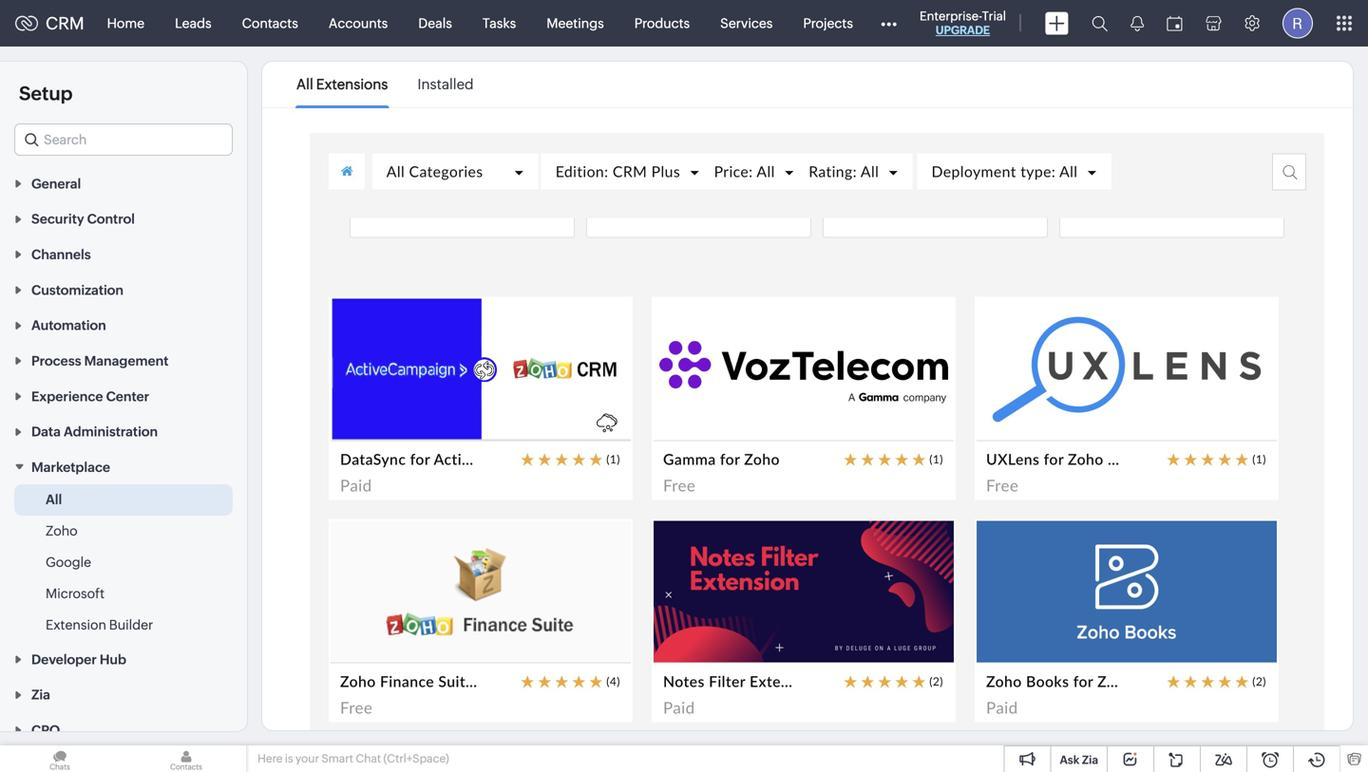 Task type: vqa. For each thing, say whether or not it's contained in the screenshot.
Setup
yes



Task type: locate. For each thing, give the bounding box(es) containing it.
customization
[[31, 282, 123, 298]]

all up zoho
[[46, 492, 62, 507]]

accounts
[[329, 16, 388, 31]]

data
[[31, 424, 61, 440]]

center
[[106, 389, 149, 404]]

google
[[46, 555, 91, 570]]

management
[[84, 353, 169, 369]]

smart
[[321, 752, 353, 765]]

1 horizontal spatial all
[[296, 76, 313, 93]]

profile image
[[1283, 8, 1313, 38]]

0 horizontal spatial zia
[[31, 688, 50, 703]]

create menu element
[[1034, 0, 1080, 46]]

channels
[[31, 247, 91, 262]]

experience center
[[31, 389, 149, 404]]

crm link
[[15, 14, 84, 33]]

all inside marketplace region
[[46, 492, 62, 507]]

data administration
[[31, 424, 158, 440]]

is
[[285, 752, 293, 765]]

upgrade
[[936, 24, 990, 37]]

chats image
[[0, 746, 120, 772]]

meetings link
[[531, 0, 619, 46]]

0 vertical spatial zia
[[31, 688, 50, 703]]

(ctrl+space)
[[383, 752, 449, 765]]

Search text field
[[15, 124, 232, 155]]

Other Modules field
[[868, 8, 909, 38]]

0 vertical spatial all
[[296, 76, 313, 93]]

1 horizontal spatial zia
[[1082, 754, 1098, 767]]

all extensions link
[[296, 63, 388, 106]]

all
[[296, 76, 313, 93], [46, 492, 62, 507]]

projects link
[[788, 0, 868, 46]]

services link
[[705, 0, 788, 46]]

None field
[[14, 124, 233, 156]]

process management button
[[0, 343, 247, 378]]

0 horizontal spatial all
[[46, 492, 62, 507]]

zia
[[31, 688, 50, 703], [1082, 754, 1098, 767]]

all for all
[[46, 492, 62, 507]]

zoho link
[[46, 522, 78, 541]]

leads
[[175, 16, 211, 31]]

zia right ask
[[1082, 754, 1098, 767]]

home link
[[92, 0, 160, 46]]

developer
[[31, 652, 97, 667]]

process management
[[31, 353, 169, 369]]

experience
[[31, 389, 103, 404]]

zia inside dropdown button
[[31, 688, 50, 703]]

developer hub button
[[0, 641, 247, 677]]

1 vertical spatial all
[[46, 492, 62, 507]]

all left extensions
[[296, 76, 313, 93]]

leads link
[[160, 0, 227, 46]]

create menu image
[[1045, 12, 1069, 35]]

1 vertical spatial zia
[[1082, 754, 1098, 767]]

ask
[[1060, 754, 1080, 767]]

administration
[[64, 424, 158, 440]]

zia up cpq
[[31, 688, 50, 703]]

automation
[[31, 318, 106, 333]]

marketplace region
[[0, 485, 247, 641]]

home
[[107, 16, 145, 31]]

here
[[257, 752, 283, 765]]



Task type: describe. For each thing, give the bounding box(es) containing it.
experience center button
[[0, 378, 247, 414]]

google link
[[46, 553, 91, 572]]

enterprise-trial upgrade
[[920, 9, 1006, 37]]

trial
[[982, 9, 1006, 23]]

search element
[[1080, 0, 1119, 47]]

services
[[720, 16, 773, 31]]

process
[[31, 353, 81, 369]]

hub
[[100, 652, 126, 667]]

products link
[[619, 0, 705, 46]]

search image
[[1092, 15, 1108, 31]]

contacts image
[[126, 746, 246, 772]]

customization button
[[0, 272, 247, 307]]

signals element
[[1119, 0, 1155, 47]]

crm
[[46, 14, 84, 33]]

profile element
[[1271, 0, 1324, 46]]

general
[[31, 176, 81, 191]]

builder
[[109, 618, 153, 633]]

all for all extensions
[[296, 76, 313, 93]]

extensions
[[316, 76, 388, 93]]

cpq
[[31, 723, 60, 738]]

deals link
[[403, 0, 467, 46]]

channels button
[[0, 236, 247, 272]]

microsoft link
[[46, 584, 105, 603]]

zoho
[[46, 524, 78, 539]]

all extensions
[[296, 76, 388, 93]]

microsoft
[[46, 586, 105, 601]]

logo image
[[15, 16, 38, 31]]

calendar image
[[1167, 16, 1183, 31]]

extension builder
[[46, 618, 153, 633]]

control
[[87, 212, 135, 227]]

security control button
[[0, 201, 247, 236]]

accounts link
[[313, 0, 403, 46]]

general button
[[0, 165, 247, 201]]

here is your smart chat (ctrl+space)
[[257, 752, 449, 765]]

meetings
[[547, 16, 604, 31]]

cpq button
[[0, 712, 247, 748]]

projects
[[803, 16, 853, 31]]

marketplace
[[31, 460, 110, 475]]

marketplace button
[[0, 449, 247, 485]]

zia button
[[0, 677, 247, 712]]

tasks link
[[467, 0, 531, 46]]

chat
[[356, 752, 381, 765]]

enterprise-
[[920, 9, 982, 23]]

setup
[[19, 83, 73, 105]]

your
[[295, 752, 319, 765]]

security
[[31, 212, 84, 227]]

deals
[[418, 16, 452, 31]]

contacts link
[[227, 0, 313, 46]]

products
[[634, 16, 690, 31]]

installed
[[417, 76, 474, 93]]

extension
[[46, 618, 106, 633]]

installed link
[[417, 63, 474, 106]]

ask zia
[[1060, 754, 1098, 767]]

developer hub
[[31, 652, 126, 667]]

all link
[[46, 490, 62, 509]]

signals image
[[1131, 15, 1144, 31]]

automation button
[[0, 307, 247, 343]]

security control
[[31, 212, 135, 227]]

contacts
[[242, 16, 298, 31]]

tasks
[[483, 16, 516, 31]]

data administration button
[[0, 414, 247, 449]]



